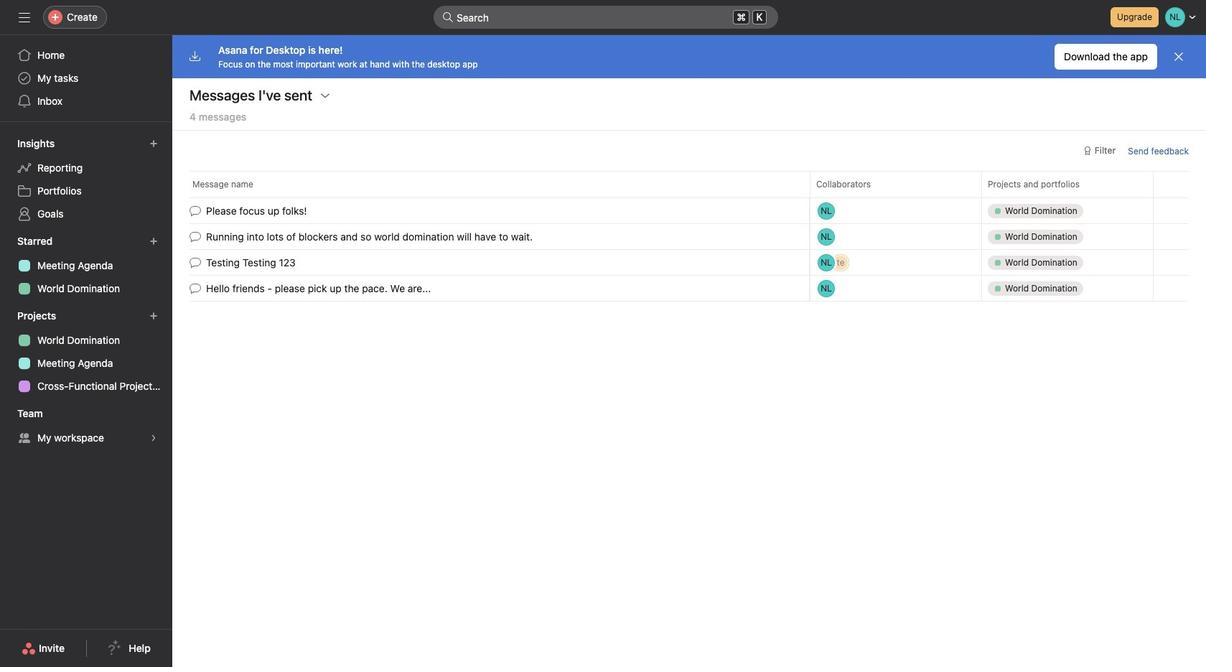 Task type: vqa. For each thing, say whether or not it's contained in the screenshot.
Mark complete image
no



Task type: describe. For each thing, give the bounding box(es) containing it.
add items to starred image
[[149, 237, 158, 246]]

see details, my workspace image
[[149, 434, 158, 443]]

1 column header from the left
[[190, 171, 815, 198]]

conversation name for hello friends - please pick up the pace. we are... cell
[[172, 275, 810, 302]]

cell for conversation name for please focus up folks! cell
[[982, 198, 1154, 224]]

cell for conversation name for testing testing 123 cell
[[982, 249, 1154, 276]]

starred element
[[0, 228, 172, 303]]

Search tasks, projects, and more text field
[[434, 6, 779, 29]]

teams element
[[0, 401, 172, 453]]

conversation name for running into lots of blockers and so world domination will have to wait. cell
[[172, 223, 810, 250]]

cell for conversation name for hello friends - please pick up the pace. we are... cell
[[982, 275, 1154, 302]]

conversation name for please focus up folks! cell
[[172, 198, 810, 224]]

actions image
[[320, 90, 331, 101]]



Task type: locate. For each thing, give the bounding box(es) containing it.
cell
[[982, 198, 1154, 224], [982, 223, 1154, 250], [982, 249, 1154, 276], [982, 275, 1154, 302]]

global element
[[0, 35, 172, 121]]

2 cell from the top
[[982, 223, 1154, 250]]

hide sidebar image
[[19, 11, 30, 23]]

3 column header from the left
[[982, 171, 1158, 198]]

new insights image
[[149, 139, 158, 148]]

1 cell from the top
[[982, 198, 1154, 224]]

cell for conversation name for running into lots of blockers and so world domination will have to wait. cell
[[982, 223, 1154, 250]]

prominent image
[[443, 11, 454, 23]]

4 cell from the top
[[982, 275, 1154, 302]]

3 cell from the top
[[982, 249, 1154, 276]]

dismiss image
[[1174, 51, 1185, 63]]

conversation name for testing testing 123 cell
[[172, 249, 810, 276]]

None field
[[434, 6, 779, 29]]

new project or portfolio image
[[149, 312, 158, 320]]

2 column header from the left
[[810, 171, 986, 198]]

column header
[[190, 171, 815, 198], [810, 171, 986, 198], [982, 171, 1158, 198]]

insights element
[[0, 131, 172, 228]]

projects element
[[0, 303, 172, 401]]

tree grid
[[172, 196, 1207, 303]]

row
[[172, 171, 1207, 198], [172, 196, 1207, 225], [190, 197, 1190, 198], [172, 222, 1207, 251], [172, 248, 1207, 277], [172, 274, 1207, 303]]



